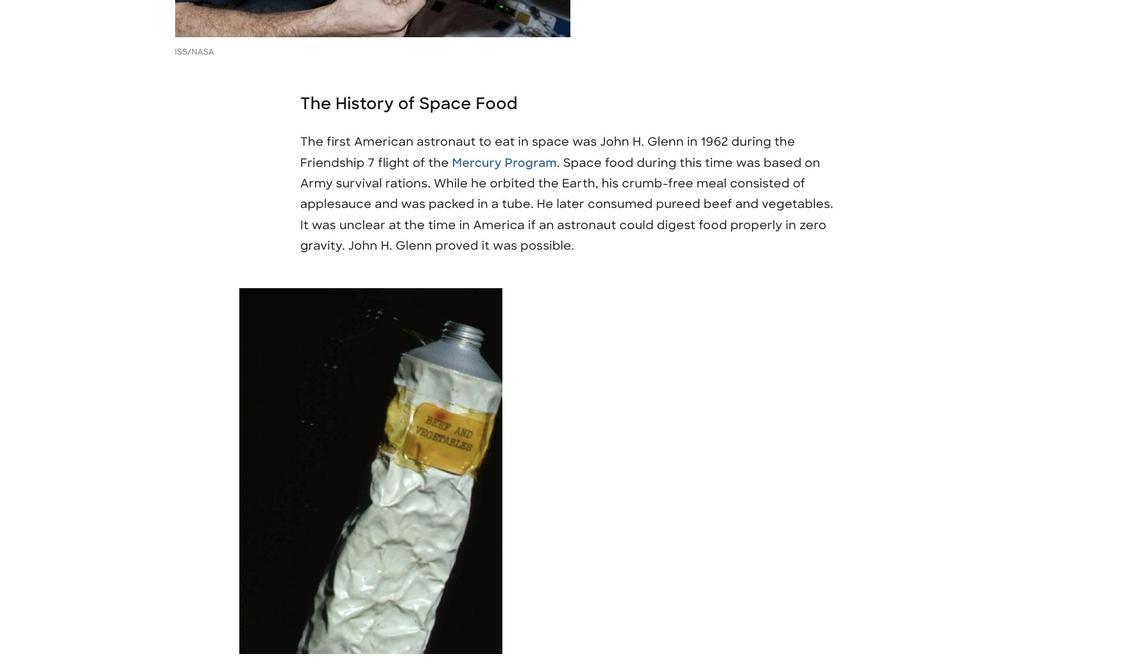 Task type: vqa. For each thing, say whether or not it's contained in the screenshot.
the bottommost time
yes



Task type: describe. For each thing, give the bounding box(es) containing it.
crumb-
[[622, 176, 669, 191]]

john inside . space food during this time was based on army survival rations. while he orbited the earth, his crumb-free meal consisted of applesauce and was packed in a tube. he later consumed pureed beef and vegetables. it was unclear at the time in america if an astronaut could digest food properly in zero gravity. john h. glenn proved it was possible.
[[348, 238, 378, 254]]

rations.
[[386, 176, 431, 191]]

the right at
[[405, 218, 425, 233]]

proved
[[436, 238, 479, 254]]

the up based
[[775, 134, 796, 150]]

friendship
[[300, 155, 365, 171]]

applesauce
[[300, 197, 372, 212]]

in left a
[[478, 197, 489, 212]]

mercury
[[453, 155, 502, 171]]

later
[[557, 197, 585, 212]]

2 and from the left
[[736, 197, 759, 212]]

was right the it
[[312, 218, 336, 233]]

pureed
[[657, 197, 701, 212]]

mercury program link
[[453, 155, 557, 171]]

gravity.
[[300, 238, 345, 254]]

of inside 'the first american astronaut to eat in space was john h. glenn in 1962 during the friendship 7 flight of the'
[[413, 155, 426, 171]]

the up he
[[539, 176, 559, 191]]

1 horizontal spatial food
[[699, 218, 728, 233]]

in up "this"
[[688, 134, 698, 150]]

1 horizontal spatial time
[[706, 155, 734, 171]]

h. inside . space food during this time was based on army survival rations. while he orbited the earth, his crumb-free meal consisted of applesauce and was packed in a tube. he later consumed pureed beef and vegetables. it was unclear at the time in america if an astronaut could digest food properly in zero gravity. john h. glenn proved it was possible.
[[381, 238, 393, 254]]

0 horizontal spatial space
[[420, 93, 472, 114]]

first
[[327, 134, 351, 150]]

was inside 'the first american astronaut to eat in space was john h. glenn in 1962 during the friendship 7 flight of the'
[[573, 134, 597, 150]]

earth,
[[562, 176, 599, 191]]

american
[[354, 134, 414, 150]]

beef
[[704, 197, 733, 212]]

this
[[680, 155, 702, 171]]

was right it
[[493, 238, 518, 254]]

during inside . space food during this time was based on army survival rations. while he orbited the earth, his crumb-free meal consisted of applesauce and was packed in a tube. he later consumed pureed beef and vegetables. it was unclear at the time in america if an astronaut could digest food properly in zero gravity. john h. glenn proved it was possible.
[[637, 155, 677, 171]]

was up consisted
[[737, 155, 761, 171]]

0 vertical spatial food
[[606, 155, 634, 171]]

glenn inside 'the first american astronaut to eat in space was john h. glenn in 1962 during the friendship 7 flight of the'
[[648, 134, 685, 150]]

1962
[[702, 134, 729, 150]]

mercury program
[[453, 155, 557, 171]]

he
[[471, 176, 487, 191]]

iss/nasa
[[175, 47, 214, 57]]

consumed
[[588, 197, 653, 212]]

space inside . space food during this time was based on army survival rations. while he orbited the earth, his crumb-free meal consisted of applesauce and was packed in a tube. he later consumed pureed beef and vegetables. it was unclear at the time in america if an astronaut could digest food properly in zero gravity. john h. glenn proved it was possible.
[[564, 155, 602, 171]]

in down vegetables.
[[786, 218, 797, 233]]

h. inside 'the first american astronaut to eat in space was john h. glenn in 1962 during the friendship 7 flight of the'
[[633, 134, 645, 150]]

the up while
[[429, 155, 449, 171]]

space
[[532, 134, 570, 150]]

tube.
[[502, 197, 534, 212]]

digest
[[657, 218, 696, 233]]

john inside 'the first american astronaut to eat in space was john h. glenn in 1962 during the friendship 7 flight of the'
[[600, 134, 630, 150]]

properly
[[731, 218, 783, 233]]

0 horizontal spatial time
[[429, 218, 456, 233]]



Task type: locate. For each thing, give the bounding box(es) containing it.
to
[[479, 134, 492, 150]]

1 the from the top
[[300, 93, 332, 114]]

it
[[482, 238, 490, 254]]

0 vertical spatial h.
[[633, 134, 645, 150]]

. space food during this time was based on army survival rations. while he orbited the earth, his crumb-free meal consisted of applesauce and was packed in a tube. he later consumed pureed beef and vegetables. it was unclear at the time in america if an astronaut could digest food properly in zero gravity. john h. glenn proved it was possible.
[[300, 155, 834, 254]]

the inside 'the first american astronaut to eat in space was john h. glenn in 1962 during the friendship 7 flight of the'
[[300, 134, 324, 150]]

in
[[519, 134, 529, 150], [688, 134, 698, 150], [478, 197, 489, 212], [460, 218, 470, 233], [786, 218, 797, 233]]

was right space
[[573, 134, 597, 150]]

was down rations.
[[402, 197, 426, 212]]

space left food
[[420, 93, 472, 114]]

the up 'first'
[[300, 93, 332, 114]]

1 vertical spatial during
[[637, 155, 677, 171]]

unclear
[[340, 218, 386, 233]]

0 vertical spatial during
[[732, 134, 772, 150]]

0 vertical spatial astronaut
[[417, 134, 476, 150]]

an
[[539, 218, 555, 233]]

during right 1962 on the right of page
[[732, 134, 772, 150]]

2 the from the top
[[300, 134, 324, 150]]

during inside 'the first american astronaut to eat in space was john h. glenn in 1962 during the friendship 7 flight of the'
[[732, 134, 772, 150]]

free
[[669, 176, 694, 191]]

john
[[600, 134, 630, 150], [348, 238, 378, 254]]

at
[[389, 218, 401, 233]]

history
[[336, 93, 394, 114]]

0 horizontal spatial astronaut
[[417, 134, 476, 150]]

1 vertical spatial astronaut
[[558, 218, 617, 233]]

of inside . space food during this time was based on army survival rations. while he orbited the earth, his crumb-free meal consisted of applesauce and was packed in a tube. he later consumed pureed beef and vegetables. it was unclear at the time in america if an astronaut could digest food properly in zero gravity. john h. glenn proved it was possible.
[[793, 176, 806, 191]]

and
[[375, 197, 398, 212], [736, 197, 759, 212]]

vegetables.
[[762, 197, 834, 212]]

food up his at right top
[[606, 155, 634, 171]]

0 vertical spatial time
[[706, 155, 734, 171]]

space up earth,
[[564, 155, 602, 171]]

glenn down at
[[396, 238, 432, 254]]

on
[[805, 155, 821, 171]]

1 vertical spatial food
[[699, 218, 728, 233]]

flight
[[378, 155, 410, 171]]

and up properly
[[736, 197, 759, 212]]

0 horizontal spatial h.
[[381, 238, 393, 254]]

the history of space food
[[300, 93, 518, 114]]

h. up 'crumb-'
[[633, 134, 645, 150]]

america
[[473, 218, 525, 233]]

food
[[476, 93, 518, 114]]

of
[[398, 93, 415, 114], [413, 155, 426, 171], [793, 176, 806, 191]]

time down packed
[[429, 218, 456, 233]]

1 and from the left
[[375, 197, 398, 212]]

meal
[[697, 176, 727, 191]]

during
[[732, 134, 772, 150], [637, 155, 677, 171]]

the first american astronaut to eat in space was john h. glenn in 1962 during the friendship 7 flight of the
[[300, 134, 796, 171]]

zero
[[800, 218, 827, 233]]

glenn up "this"
[[648, 134, 685, 150]]

1 vertical spatial john
[[348, 238, 378, 254]]

army
[[300, 176, 333, 191]]

1 vertical spatial space
[[564, 155, 602, 171]]

1 vertical spatial of
[[413, 155, 426, 171]]

0 vertical spatial the
[[300, 93, 332, 114]]

consisted
[[731, 176, 790, 191]]

1 horizontal spatial john
[[600, 134, 630, 150]]

1 horizontal spatial and
[[736, 197, 759, 212]]

if
[[528, 218, 536, 233]]

0 vertical spatial of
[[398, 93, 415, 114]]

the
[[775, 134, 796, 150], [429, 155, 449, 171], [539, 176, 559, 191], [405, 218, 425, 233]]

2 vertical spatial of
[[793, 176, 806, 191]]

his
[[602, 176, 619, 191]]

1 vertical spatial the
[[300, 134, 324, 150]]

it
[[300, 218, 309, 233]]

could
[[620, 218, 654, 233]]

astronaut up mercury
[[417, 134, 476, 150]]

of up vegetables.
[[793, 176, 806, 191]]

he
[[537, 197, 554, 212]]

1 vertical spatial h.
[[381, 238, 393, 254]]

1 vertical spatial glenn
[[396, 238, 432, 254]]

0 horizontal spatial food
[[606, 155, 634, 171]]

time down 1962 on the right of page
[[706, 155, 734, 171]]

7
[[368, 155, 375, 171]]

during up 'crumb-'
[[637, 155, 677, 171]]

the for the first american astronaut to eat in space was john h. glenn in 1962 during the friendship 7 flight of the
[[300, 134, 324, 150]]

and up at
[[375, 197, 398, 212]]

john down the unclear
[[348, 238, 378, 254]]

1 horizontal spatial space
[[564, 155, 602, 171]]

0 vertical spatial john
[[600, 134, 630, 150]]

of up rations.
[[413, 155, 426, 171]]

the for the history of space food
[[300, 93, 332, 114]]

orbited
[[490, 176, 535, 191]]

1 horizontal spatial h.
[[633, 134, 645, 150]]

food
[[606, 155, 634, 171], [699, 218, 728, 233]]

glenn
[[648, 134, 685, 150], [396, 238, 432, 254]]

john up his at right top
[[600, 134, 630, 150]]

the left 'first'
[[300, 134, 324, 150]]

packed
[[429, 197, 475, 212]]

1 horizontal spatial during
[[732, 134, 772, 150]]

h. down at
[[381, 238, 393, 254]]

.
[[557, 155, 560, 171]]

astronaut down later
[[558, 218, 617, 233]]

a
[[492, 197, 499, 212]]

while
[[434, 176, 468, 191]]

astronaut inside 'the first american astronaut to eat in space was john h. glenn in 1962 during the friendship 7 flight of the'
[[417, 134, 476, 150]]

was
[[573, 134, 597, 150], [737, 155, 761, 171], [402, 197, 426, 212], [312, 218, 336, 233], [493, 238, 518, 254]]

1 vertical spatial time
[[429, 218, 456, 233]]

in up proved
[[460, 218, 470, 233]]

0 horizontal spatial and
[[375, 197, 398, 212]]

0 vertical spatial glenn
[[648, 134, 685, 150]]

0 horizontal spatial glenn
[[396, 238, 432, 254]]

glenn inside . space food during this time was based on army survival rations. while he orbited the earth, his crumb-free meal consisted of applesauce and was packed in a tube. he later consumed pureed beef and vegetables. it was unclear at the time in america if an astronaut could digest food properly in zero gravity. john h. glenn proved it was possible.
[[396, 238, 432, 254]]

possible.
[[521, 238, 575, 254]]

1 horizontal spatial astronaut
[[558, 218, 617, 233]]

in right eat
[[519, 134, 529, 150]]

program
[[505, 155, 557, 171]]

space
[[420, 93, 472, 114], [564, 155, 602, 171]]

the
[[300, 93, 332, 114], [300, 134, 324, 150]]

based
[[764, 155, 802, 171]]

time
[[706, 155, 734, 171], [429, 218, 456, 233]]

food down beef on the top
[[699, 218, 728, 233]]

0 horizontal spatial during
[[637, 155, 677, 171]]

0 horizontal spatial john
[[348, 238, 378, 254]]

h.
[[633, 134, 645, 150], [381, 238, 393, 254]]

1 horizontal spatial glenn
[[648, 134, 685, 150]]

astronaut
[[417, 134, 476, 150], [558, 218, 617, 233]]

survival
[[336, 176, 383, 191]]

astronaut inside . space food during this time was based on army survival rations. while he orbited the earth, his crumb-free meal consisted of applesauce and was packed in a tube. he later consumed pureed beef and vegetables. it was unclear at the time in america if an astronaut could digest food properly in zero gravity. john h. glenn proved it was possible.
[[558, 218, 617, 233]]

eat
[[495, 134, 515, 150]]

of right history
[[398, 93, 415, 114]]

0 vertical spatial space
[[420, 93, 472, 114]]



